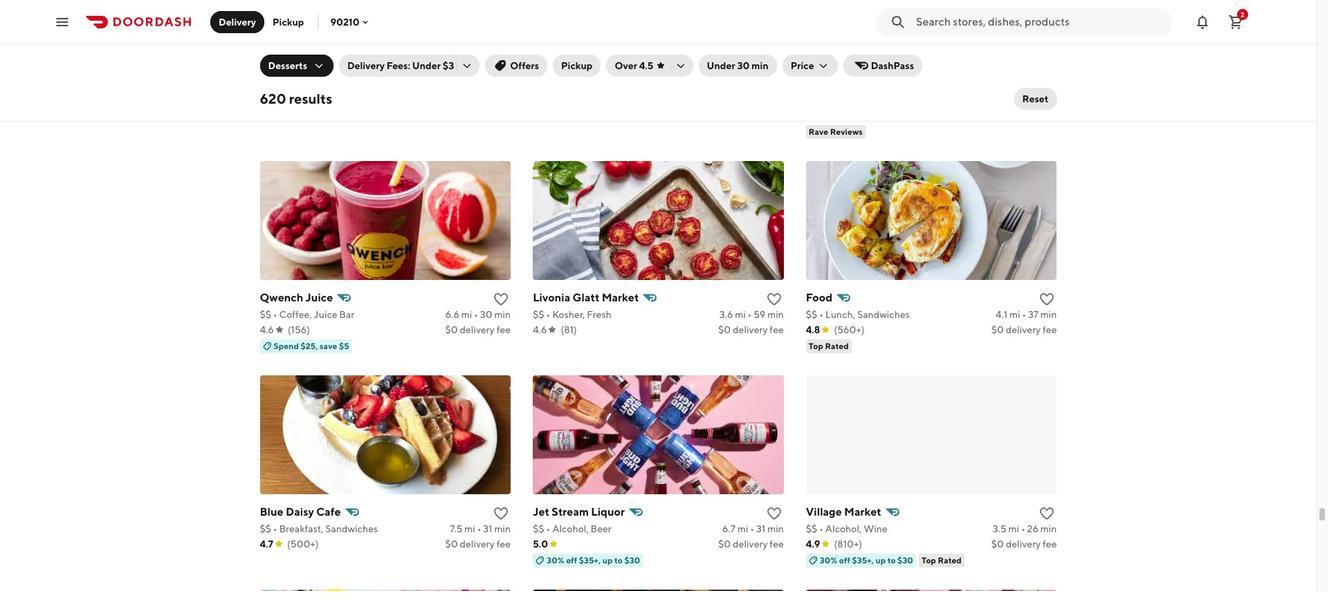 Task type: describe. For each thing, give the bounding box(es) containing it.
beer
[[591, 524, 612, 535]]

2 up from the left
[[876, 556, 886, 566]]

results
[[289, 91, 333, 107]]

under 30 min
[[707, 60, 769, 71]]

$$ for qwench juice
[[260, 309, 271, 320]]

$$ • lunch, sandwiches
[[806, 309, 910, 320]]

dashpass
[[871, 60, 915, 71]]

cafe
[[316, 506, 341, 519]]

offers button
[[486, 55, 548, 77]]

fresh
[[587, 309, 612, 320]]

7.5
[[450, 524, 463, 535]]

1 horizontal spatial market
[[845, 506, 882, 519]]

pastrami
[[584, 77, 630, 90]]

fee down 4.1 mi • 37 min
[[1043, 324, 1058, 336]]

4.7 for (500+)
[[260, 539, 273, 550]]

37
[[1029, 309, 1039, 320]]

bakery
[[879, 77, 915, 90]]

(77)
[[287, 108, 304, 120]]

delivery for delivery
[[219, 16, 256, 27]]

$​0 for stream
[[719, 539, 731, 550]]

59
[[754, 309, 766, 320]]

mi for jet stream liquor
[[738, 524, 749, 535]]

4.1
[[996, 309, 1008, 320]]

min right 33
[[1041, 95, 1058, 106]]

4.9
[[806, 539, 821, 550]]

village
[[806, 506, 842, 519]]

fee for daisy
[[497, 539, 511, 550]]

blue
[[260, 506, 284, 519]]

min for food
[[1041, 309, 1058, 320]]

1 up from the left
[[603, 556, 613, 566]]

4.6 down johnnie's
[[533, 110, 547, 121]]

3.5
[[993, 524, 1007, 535]]

90210 button
[[331, 16, 371, 27]]

$$ for jet stream liquor
[[533, 524, 545, 535]]

spend $25, save $5
[[274, 341, 349, 351]]

3.6
[[720, 309, 733, 320]]

5.0
[[533, 539, 549, 550]]

3.6 mi • 59 min
[[720, 309, 784, 320]]

$​0 delivery fee down 4.1 mi • 37 min
[[992, 324, 1058, 336]]

4.8 for food
[[806, 324, 821, 336]]

price button
[[783, 55, 838, 77]]

sandwiches for food
[[858, 309, 910, 320]]

click to add this store to your saved list image up 4.1 mi • 37 min
[[1040, 291, 1056, 308]]

33
[[1028, 95, 1039, 106]]

delivery down 4.1 mi • 37 min
[[1006, 324, 1041, 336]]

(156)
[[288, 324, 310, 336]]

$$ • kosher, fresh
[[533, 309, 612, 320]]

1 30% off $35+, up to $30 from the left
[[547, 556, 641, 566]]

daisy
[[286, 506, 314, 519]]

26
[[1028, 524, 1039, 535]]

• right 6.7
[[751, 524, 755, 535]]

6.7 mi • 31 min
[[723, 524, 784, 535]]

desserts
[[268, 60, 307, 71]]

$​0 delivery fee for juice
[[445, 324, 511, 336]]

$$ for livonia glatt market
[[533, 309, 545, 320]]

delivery down under 30 min "button"
[[733, 110, 768, 121]]

min for village market
[[1041, 524, 1058, 535]]

under inside "button"
[[707, 60, 736, 71]]

mi for blue daisy cafe
[[465, 524, 476, 535]]

6.7
[[723, 524, 736, 535]]

bar
[[339, 309, 355, 320]]

delivery down 'offers' button
[[460, 108, 495, 120]]

$​0 for monkey
[[992, 110, 1005, 121]]

mi for food
[[1010, 309, 1021, 320]]

$​0 down $3 on the left top
[[445, 108, 458, 120]]

click to add this store to your saved list image for juice
[[493, 291, 510, 308]]

$​0 for daisy
[[445, 539, 458, 550]]

qwench
[[260, 291, 303, 304]]

1 to from the left
[[615, 556, 623, 566]]

fee down price button at the right of page
[[770, 110, 784, 121]]

fee for monkey
[[1043, 110, 1058, 121]]

min for blue daisy cafe
[[495, 524, 511, 535]]

1 horizontal spatial pickup
[[562, 60, 593, 71]]

breakfast,
[[279, 524, 324, 535]]

$​0 delivery fee for glatt
[[719, 324, 784, 336]]

$​0 delivery fee for monkey
[[992, 110, 1058, 121]]

31 for blue daisy cafe
[[483, 524, 493, 535]]

$$ • coffee, juice bar
[[260, 309, 355, 320]]

bagels
[[279, 93, 309, 104]]

2
[[1241, 10, 1245, 18]]

delivery fees: under $3
[[347, 60, 454, 71]]

over
[[615, 60, 638, 71]]

• right "6.6"
[[474, 309, 478, 320]]

• left 26
[[1022, 524, 1026, 535]]

mi for village market
[[1009, 524, 1020, 535]]

• down village
[[820, 524, 824, 535]]

johnnie's pastrami
[[533, 77, 630, 90]]

7.5 mi • 31 min
[[450, 524, 511, 535]]

1 under from the left
[[413, 60, 441, 71]]

(4,800+)
[[561, 110, 601, 121]]

6.6 mi • 30 min
[[446, 309, 511, 320]]

lunch,
[[826, 309, 856, 320]]

save
[[320, 341, 337, 351]]

(500+)
[[287, 539, 319, 550]]

• down livonia
[[547, 309, 551, 320]]

$$ for village market
[[806, 524, 818, 535]]

30 inside "button"
[[738, 60, 750, 71]]

johnnie's
[[533, 77, 582, 90]]

1 $30 from the left
[[625, 556, 641, 566]]

delivery for delivery fees: under $3
[[347, 60, 385, 71]]

(81)
[[561, 324, 577, 336]]

$​0 delivery fee for stream
[[719, 539, 784, 550]]

reset button
[[1015, 88, 1058, 110]]

click to add this store to your saved list image for cafe
[[493, 506, 510, 522]]

2 off from the left
[[840, 556, 851, 566]]

glatt
[[573, 291, 600, 304]]

delivery for stream
[[733, 539, 768, 550]]

price
[[791, 60, 815, 71]]

delivery for monkey
[[1006, 110, 1041, 121]]

click to add this store to your saved list image for market
[[766, 291, 783, 308]]

$25,
[[301, 341, 318, 351]]

coffee,
[[279, 309, 312, 320]]

3.5 mi • 26 min
[[993, 524, 1058, 535]]

calic bagel $$ • bagels
[[260, 76, 318, 104]]

2 30% off $35+, up to $30 from the left
[[820, 556, 914, 566]]

0 horizontal spatial top
[[809, 341, 824, 351]]

• left 59
[[748, 309, 752, 320]]

6.6
[[446, 309, 460, 320]]

• up 5.0
[[547, 524, 551, 535]]

1 vertical spatial juice
[[314, 309, 338, 320]]

(890+)
[[835, 110, 865, 121]]

(560+)
[[835, 324, 865, 336]]

cake monkey bakery
[[806, 77, 915, 90]]

kosher,
[[553, 309, 585, 320]]

dashpass button
[[844, 55, 923, 77]]

4.6 for qwench juice
[[260, 324, 274, 336]]

• left 37
[[1023, 309, 1027, 320]]

village market
[[806, 506, 882, 519]]

over 4.5 button
[[607, 55, 693, 77]]

1 vertical spatial rated
[[939, 556, 962, 566]]

alcohol, for stream
[[553, 524, 589, 535]]

$​0 delivery fee down under 30 min "button"
[[719, 110, 784, 121]]

0 vertical spatial rated
[[826, 341, 849, 351]]

liquor
[[591, 506, 625, 519]]

$​0 down the 4.1
[[992, 324, 1005, 336]]

$$ • alcohol, wine
[[806, 524, 888, 535]]

jet
[[533, 506, 550, 519]]

$3
[[443, 60, 454, 71]]



Task type: vqa. For each thing, say whether or not it's contained in the screenshot.
the topmost DoorDash
no



Task type: locate. For each thing, give the bounding box(es) containing it.
1 horizontal spatial up
[[876, 556, 886, 566]]

0 horizontal spatial alcohol,
[[553, 524, 589, 535]]

delivery for market
[[1006, 539, 1041, 550]]

2 4.8 from the top
[[806, 324, 821, 336]]

0 horizontal spatial rated
[[826, 341, 849, 351]]

$​0 delivery fee down 6.6 mi • 30 min at the bottom left of the page
[[445, 324, 511, 336]]

$​0 delivery fee for market
[[992, 539, 1058, 550]]

• left 33
[[1022, 95, 1026, 106]]

1 off from the left
[[566, 556, 578, 566]]

1 horizontal spatial pickup button
[[553, 55, 601, 77]]

1 horizontal spatial alcohol,
[[826, 524, 862, 535]]

rave
[[809, 126, 829, 137]]

reset
[[1023, 93, 1049, 105]]

0 vertical spatial juice
[[306, 291, 333, 304]]

4.7 for $​0 delivery fee
[[260, 108, 273, 120]]

2 under from the left
[[707, 60, 736, 71]]

2 $35+, from the left
[[853, 556, 874, 566]]

fee down 7.5 mi • 31 min
[[497, 539, 511, 550]]

min right 6.7
[[768, 524, 784, 535]]

• right the 7.5
[[477, 524, 482, 535]]

1 horizontal spatial under
[[707, 60, 736, 71]]

1 alcohol, from the left
[[553, 524, 589, 535]]

sandwiches for blue daisy cafe
[[326, 524, 378, 535]]

0 horizontal spatial 30%
[[547, 556, 565, 566]]

30%
[[547, 556, 565, 566], [820, 556, 838, 566]]

0 horizontal spatial $35+,
[[579, 556, 601, 566]]

1 horizontal spatial top
[[922, 556, 937, 566]]

mi right 3.5
[[1009, 524, 1020, 535]]

food
[[806, 291, 833, 304]]

$$ down calic
[[260, 93, 271, 104]]

4.8 for cake monkey bakery
[[806, 110, 821, 121]]

$​0 delivery fee down 3.4 mi • 33 min
[[992, 110, 1058, 121]]

juice up $$ • coffee, juice bar
[[306, 291, 333, 304]]

min left price
[[752, 60, 769, 71]]

$5
[[339, 341, 349, 351]]

$$ down qwench
[[260, 309, 271, 320]]

market
[[602, 291, 639, 304], [845, 506, 882, 519]]

1 horizontal spatial top rated
[[922, 556, 962, 566]]

$​0 down under 30 min "button"
[[719, 110, 731, 121]]

delivery for daisy
[[460, 539, 495, 550]]

0 horizontal spatial pickup button
[[265, 11, 313, 33]]

mi right 3.4
[[1009, 95, 1020, 106]]

$$ for food
[[806, 309, 818, 320]]

rave reviews
[[809, 126, 863, 137]]

pickup button left the over
[[553, 55, 601, 77]]

delivery inside button
[[219, 16, 256, 27]]

4.6 left (81)
[[533, 324, 547, 336]]

click to add this store to your saved list image
[[493, 291, 510, 308], [1040, 291, 1056, 308], [1040, 506, 1056, 522]]

alcohol, for market
[[826, 524, 862, 535]]

$$ inside calic bagel $$ • bagels
[[260, 93, 271, 104]]

4.7 down 620
[[260, 108, 273, 120]]

$​0 delivery fee down 6.7 mi • 31 min on the bottom of page
[[719, 539, 784, 550]]

$​0 down 3.4
[[992, 110, 1005, 121]]

mi for qwench juice
[[462, 309, 472, 320]]

click to add this store to your saved list image up reset
[[1040, 77, 1056, 93]]

pickup button
[[265, 11, 313, 33], [553, 55, 601, 77]]

4.8 down food
[[806, 324, 821, 336]]

mi right 6.7
[[738, 524, 749, 535]]

1 4.8 from the top
[[806, 110, 821, 121]]

$35+, down "(810+)"
[[853, 556, 874, 566]]

spend
[[274, 341, 299, 351]]

• down calic
[[273, 93, 277, 104]]

1 horizontal spatial to
[[888, 556, 896, 566]]

• down qwench
[[273, 309, 277, 320]]

30% off $35+, up to $30 down "(810+)"
[[820, 556, 914, 566]]

notification bell image
[[1195, 14, 1212, 30]]

0 horizontal spatial 31
[[483, 524, 493, 535]]

fee for glatt
[[770, 324, 784, 336]]

1 vertical spatial 4.7
[[260, 539, 273, 550]]

$​0 delivery fee
[[445, 108, 511, 120], [719, 110, 784, 121], [992, 110, 1058, 121], [445, 324, 511, 336], [719, 324, 784, 336], [992, 324, 1058, 336], [445, 539, 511, 550], [719, 539, 784, 550], [992, 539, 1058, 550]]

0 horizontal spatial up
[[603, 556, 613, 566]]

min inside "button"
[[752, 60, 769, 71]]

off
[[566, 556, 578, 566], [840, 556, 851, 566]]

1 vertical spatial delivery
[[347, 60, 385, 71]]

30 right "6.6"
[[480, 309, 493, 320]]

0 horizontal spatial to
[[615, 556, 623, 566]]

wine
[[864, 524, 888, 535]]

fee for stream
[[770, 539, 784, 550]]

0 horizontal spatial top rated
[[809, 341, 849, 351]]

0 horizontal spatial delivery
[[219, 16, 256, 27]]

delivery for juice
[[460, 324, 495, 336]]

monkey
[[835, 77, 877, 90]]

cake
[[806, 77, 833, 90]]

mi for livonia glatt market
[[735, 309, 746, 320]]

1 vertical spatial pickup button
[[553, 55, 601, 77]]

1 horizontal spatial 30% off $35+, up to $30
[[820, 556, 914, 566]]

0 vertical spatial sandwiches
[[858, 309, 910, 320]]

0 vertical spatial pickup
[[273, 16, 304, 27]]

$​0 for market
[[992, 539, 1005, 550]]

$​0 delivery fee down 7.5 mi • 31 min
[[445, 539, 511, 550]]

4.1 mi • 37 min
[[996, 309, 1058, 320]]

3.4
[[994, 95, 1008, 106]]

1 horizontal spatial 31
[[757, 524, 766, 535]]

$$ for blue daisy cafe
[[260, 524, 271, 535]]

30
[[738, 60, 750, 71], [480, 309, 493, 320]]

min right "6.6"
[[495, 309, 511, 320]]

min right 26
[[1041, 524, 1058, 535]]

0 vertical spatial top rated
[[809, 341, 849, 351]]

fees:
[[387, 60, 411, 71]]

reviews
[[831, 126, 863, 137]]

30% down 5.0
[[547, 556, 565, 566]]

min for jet stream liquor
[[768, 524, 784, 535]]

bagel
[[288, 76, 318, 89]]

alcohol, up "(810+)"
[[826, 524, 862, 535]]

fee for market
[[1043, 539, 1058, 550]]

top
[[809, 341, 824, 351], [922, 556, 937, 566]]

sandwiches up (560+)
[[858, 309, 910, 320]]

1 horizontal spatial 30
[[738, 60, 750, 71]]

click to add this store to your saved list image up 7.5 mi • 31 min
[[493, 506, 510, 522]]

to
[[615, 556, 623, 566], [888, 556, 896, 566]]

off down $$ • alcohol, beer
[[566, 556, 578, 566]]

2 button
[[1223, 8, 1250, 36]]

click to add this store to your saved list image
[[1040, 77, 1056, 93], [766, 291, 783, 308], [493, 506, 510, 522], [766, 506, 783, 522]]

31 for jet stream liquor
[[757, 524, 766, 535]]

1 horizontal spatial delivery
[[347, 60, 385, 71]]

0 vertical spatial 4.8
[[806, 110, 821, 121]]

blue daisy cafe
[[260, 506, 341, 519]]

1 31 from the left
[[483, 524, 493, 535]]

click to add this store to your saved list image for bakery
[[1040, 77, 1056, 93]]

livonia
[[533, 291, 571, 304]]

rated
[[826, 341, 849, 351], [939, 556, 962, 566]]

1 horizontal spatial rated
[[939, 556, 962, 566]]

0 vertical spatial pickup button
[[265, 11, 313, 33]]

over 4.5
[[615, 60, 654, 71]]

pickup
[[273, 16, 304, 27], [562, 60, 593, 71]]

$35+,
[[579, 556, 601, 566], [853, 556, 874, 566]]

4.7 down 'blue'
[[260, 539, 273, 550]]

min for qwench juice
[[495, 309, 511, 320]]

offers
[[510, 60, 539, 71]]

up
[[603, 556, 613, 566], [876, 556, 886, 566]]

mi right 3.6
[[735, 309, 746, 320]]

• down 'blue'
[[273, 524, 277, 535]]

0 horizontal spatial pickup
[[273, 16, 304, 27]]

1 vertical spatial 4.8
[[806, 324, 821, 336]]

90210
[[331, 16, 360, 27]]

click to add this store to your saved list image for market
[[1040, 506, 1056, 522]]

$​0 down 6.7
[[719, 539, 731, 550]]

1 vertical spatial market
[[845, 506, 882, 519]]

• inside calic bagel $$ • bagels
[[273, 93, 277, 104]]

$​0 for juice
[[445, 324, 458, 336]]

30 left price
[[738, 60, 750, 71]]

delivery for glatt
[[733, 324, 768, 336]]

1 horizontal spatial 30%
[[820, 556, 838, 566]]

0 horizontal spatial 30% off $35+, up to $30
[[547, 556, 641, 566]]

fee for juice
[[497, 324, 511, 336]]

0 horizontal spatial 30
[[480, 309, 493, 320]]

1 30% from the left
[[547, 556, 565, 566]]

delivery
[[219, 16, 256, 27], [347, 60, 385, 71]]

calic
[[260, 76, 286, 89]]

0 horizontal spatial market
[[602, 291, 639, 304]]

$​0
[[445, 108, 458, 120], [719, 110, 731, 121], [992, 110, 1005, 121], [445, 324, 458, 336], [719, 324, 731, 336], [992, 324, 1005, 336], [445, 539, 458, 550], [719, 539, 731, 550], [992, 539, 1005, 550]]

0 horizontal spatial under
[[413, 60, 441, 71]]

$$ up the "4.9"
[[806, 524, 818, 535]]

$$ down food
[[806, 309, 818, 320]]

0 horizontal spatial $30
[[625, 556, 641, 566]]

market up wine
[[845, 506, 882, 519]]

0 horizontal spatial sandwiches
[[326, 524, 378, 535]]

0 vertical spatial 4.7
[[260, 108, 273, 120]]

4.5
[[640, 60, 654, 71]]

$$ up 5.0
[[533, 524, 545, 535]]

delivery down the 3.6 mi • 59 min
[[733, 324, 768, 336]]

30% down the "4.9"
[[820, 556, 838, 566]]

4.6 for livonia glatt market
[[533, 324, 547, 336]]

1 vertical spatial sandwiches
[[326, 524, 378, 535]]

stream
[[552, 506, 589, 519]]

$30
[[625, 556, 641, 566], [898, 556, 914, 566]]

fee down 6.7 mi • 31 min on the bottom of page
[[770, 539, 784, 550]]

2 30% from the left
[[820, 556, 838, 566]]

1 horizontal spatial $30
[[898, 556, 914, 566]]

open menu image
[[54, 14, 71, 30]]

4.6 up spend
[[260, 324, 274, 336]]

fee down 6.6 mi • 30 min at the bottom left of the page
[[497, 324, 511, 336]]

mi right the 7.5
[[465, 524, 476, 535]]

click to add this store to your saved list image up the 3.6 mi • 59 min
[[766, 291, 783, 308]]

alcohol, down "stream"
[[553, 524, 589, 535]]

desserts button
[[260, 55, 334, 77]]

31
[[483, 524, 493, 535], [757, 524, 766, 535]]

fee down the 3.6 mi • 59 min
[[770, 324, 784, 336]]

0 horizontal spatial off
[[566, 556, 578, 566]]

2 to from the left
[[888, 556, 896, 566]]

$​0 down 3.6
[[719, 324, 731, 336]]

1 vertical spatial top rated
[[922, 556, 962, 566]]

31 right 6.7
[[757, 524, 766, 535]]

under 30 min button
[[699, 55, 777, 77]]

2 $30 from the left
[[898, 556, 914, 566]]

1 horizontal spatial sandwiches
[[858, 309, 910, 320]]

• down food
[[820, 309, 824, 320]]

0 vertical spatial 30
[[738, 60, 750, 71]]

fee down 'offers' button
[[497, 108, 511, 120]]

qwench juice
[[260, 291, 333, 304]]

to down liquor
[[615, 556, 623, 566]]

Store search: begin typing to search for stores available on DoorDash text field
[[917, 14, 1165, 29]]

click to add this store to your saved list image up 6.6 mi • 30 min at the bottom left of the page
[[493, 291, 510, 308]]

30% off $35+, up to $30 down beer
[[547, 556, 641, 566]]

delivery
[[460, 108, 495, 120], [733, 110, 768, 121], [1006, 110, 1041, 121], [460, 324, 495, 336], [733, 324, 768, 336], [1006, 324, 1041, 336], [460, 539, 495, 550], [733, 539, 768, 550], [1006, 539, 1041, 550]]

0 vertical spatial top
[[809, 341, 824, 351]]

31 right the 7.5
[[483, 524, 493, 535]]

0 vertical spatial delivery
[[219, 16, 256, 27]]

under
[[413, 60, 441, 71], [707, 60, 736, 71]]

pickup button up desserts
[[265, 11, 313, 33]]

up down wine
[[876, 556, 886, 566]]

sandwiches
[[858, 309, 910, 320], [326, 524, 378, 535]]

delivery button
[[210, 11, 265, 33]]

4.8
[[806, 110, 821, 121], [806, 324, 821, 336]]

fee down 3.5 mi • 26 min
[[1043, 539, 1058, 550]]

$​0 delivery fee down 3.5 mi • 26 min
[[992, 539, 1058, 550]]

1 $35+, from the left
[[579, 556, 601, 566]]

$​0 delivery fee down $3 on the left top
[[445, 108, 511, 120]]

$​0 delivery fee down the 3.6 mi • 59 min
[[719, 324, 784, 336]]

delivery down 7.5 mi • 31 min
[[460, 539, 495, 550]]

4.7
[[260, 108, 273, 120], [260, 539, 273, 550]]

market up fresh
[[602, 291, 639, 304]]

off down "(810+)"
[[840, 556, 851, 566]]

•
[[273, 93, 277, 104], [1022, 95, 1026, 106], [273, 309, 277, 320], [474, 309, 478, 320], [547, 309, 551, 320], [748, 309, 752, 320], [820, 309, 824, 320], [1023, 309, 1027, 320], [273, 524, 277, 535], [477, 524, 482, 535], [547, 524, 551, 535], [751, 524, 755, 535], [820, 524, 824, 535], [1022, 524, 1026, 535]]

3 items, open order cart image
[[1228, 14, 1245, 30]]

$​0 delivery fee for daisy
[[445, 539, 511, 550]]

(810+)
[[835, 539, 863, 550]]

2 alcohol, from the left
[[826, 524, 862, 535]]

0 vertical spatial market
[[602, 291, 639, 304]]

4.6
[[533, 110, 547, 121], [260, 324, 274, 336], [533, 324, 547, 336]]

$​0 down the 7.5
[[445, 539, 458, 550]]

$​0 down 3.5
[[992, 539, 1005, 550]]

top rated
[[809, 341, 849, 351], [922, 556, 962, 566]]

pickup up johnnie's pastrami
[[562, 60, 593, 71]]

click to add this store to your saved list image up 3.5 mi • 26 min
[[1040, 506, 1056, 522]]

1 vertical spatial top
[[922, 556, 937, 566]]

$$ down livonia
[[533, 309, 545, 320]]

mi right the 4.1
[[1010, 309, 1021, 320]]

1 4.7 from the top
[[260, 108, 273, 120]]

1 horizontal spatial $35+,
[[853, 556, 874, 566]]

2 4.7 from the top
[[260, 539, 273, 550]]

delivery down 3.4 mi • 33 min
[[1006, 110, 1041, 121]]

620 results
[[260, 91, 333, 107]]

min right 37
[[1041, 309, 1058, 320]]

min for livonia glatt market
[[768, 309, 784, 320]]

jet stream liquor
[[533, 506, 625, 519]]

juice
[[306, 291, 333, 304], [314, 309, 338, 320]]

3.4 mi • 33 min
[[994, 95, 1058, 106]]

4.8 up rave
[[806, 110, 821, 121]]

1 vertical spatial 30
[[480, 309, 493, 320]]

fee down reset
[[1043, 110, 1058, 121]]

$​0 for glatt
[[719, 324, 731, 336]]

1 vertical spatial pickup
[[562, 60, 593, 71]]

pickup up desserts
[[273, 16, 304, 27]]

min right 59
[[768, 309, 784, 320]]

alcohol,
[[553, 524, 589, 535], [826, 524, 862, 535]]

$$ down 'blue'
[[260, 524, 271, 535]]

click to add this store to your saved list image for liquor
[[766, 506, 783, 522]]

to down wine
[[888, 556, 896, 566]]

620
[[260, 91, 286, 107]]

1 horizontal spatial off
[[840, 556, 851, 566]]

2 31 from the left
[[757, 524, 766, 535]]

$$ • breakfast, sandwiches
[[260, 524, 378, 535]]

$​0 down "6.6"
[[445, 324, 458, 336]]

sandwiches down 'cafe'
[[326, 524, 378, 535]]



